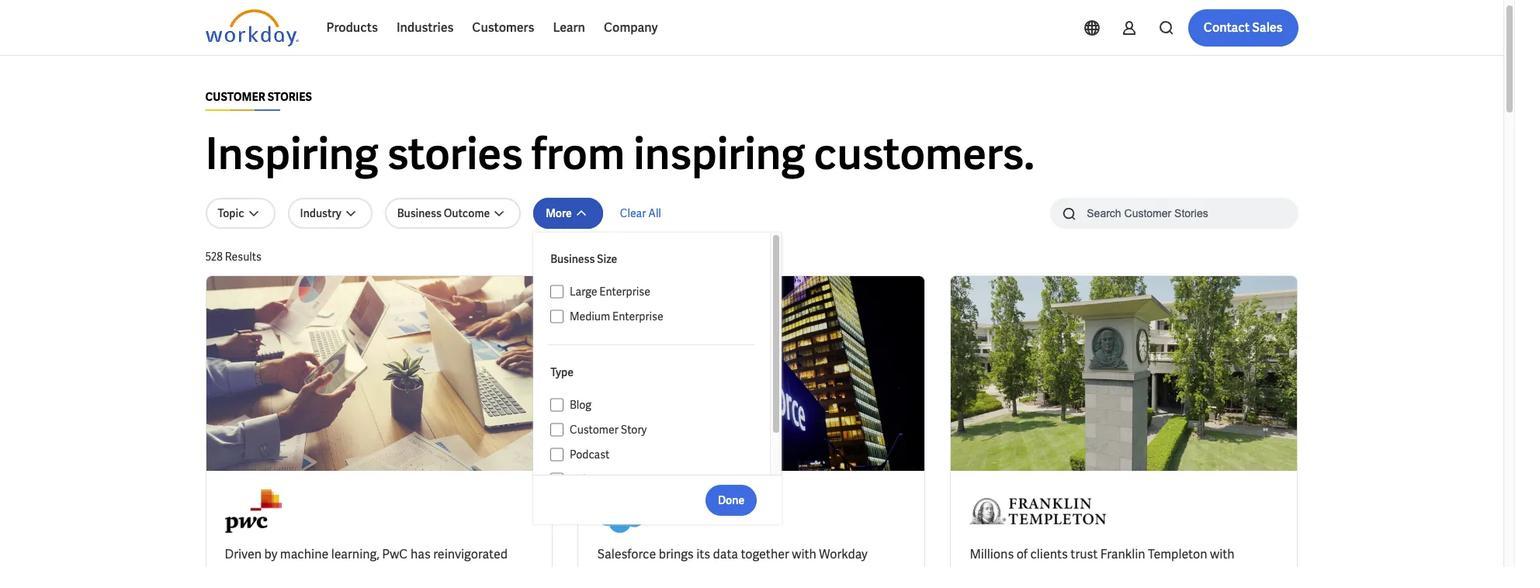 Task type: locate. For each thing, give the bounding box(es) containing it.
skills
[[225, 565, 253, 567]]

millions of clients trust franklin templeton with investments. franklin templeton trusts workday wit
[[970, 547, 1266, 567]]

company button
[[595, 9, 667, 47]]

with inside the 'millions of clients trust franklin templeton with investments. franklin templeton trusts workday wit'
[[1210, 547, 1235, 563]]

1 horizontal spatial business
[[551, 252, 595, 266]]

of right power
[[820, 565, 832, 567]]

contact sales
[[1204, 19, 1283, 36]]

clear all button
[[615, 198, 666, 229]]

workday right trusts
[[1191, 565, 1239, 567]]

video link
[[564, 470, 755, 489]]

1 with from the left
[[792, 547, 817, 563]]

1 vertical spatial workday
[[1191, 565, 1239, 567]]

blog
[[570, 398, 592, 412]]

inspiring stories from inspiring customers.
[[205, 126, 1035, 182]]

1 vertical spatial enterprise
[[613, 310, 663, 324]]

franklin down the trust
[[1045, 565, 1090, 567]]

None checkbox
[[551, 285, 564, 299], [551, 310, 564, 324], [551, 398, 564, 412], [551, 285, 564, 299], [551, 310, 564, 324], [551, 398, 564, 412]]

0 horizontal spatial business
[[397, 206, 442, 220]]

sales
[[1252, 19, 1283, 36]]

more button
[[533, 198, 603, 229]]

0 horizontal spatial with
[[792, 547, 817, 563]]

customers button
[[463, 9, 544, 47]]

franklin right the trust
[[1101, 547, 1146, 563]]

enterprise
[[600, 285, 650, 299], [613, 310, 663, 324]]

stories
[[387, 126, 523, 182]]

go to the homepage image
[[205, 9, 298, 47]]

workday
[[819, 547, 868, 563], [1191, 565, 1239, 567]]

large enterprise link
[[564, 283, 755, 301]]

customer story
[[570, 423, 647, 437]]

video
[[570, 473, 598, 487]]

of
[[1017, 547, 1028, 563], [820, 565, 832, 567]]

customer story link
[[564, 421, 755, 439]]

customer
[[570, 423, 619, 437]]

0 vertical spatial business
[[397, 206, 442, 220]]

clear all
[[620, 206, 661, 220]]

trusts
[[1155, 565, 1188, 567]]

1 vertical spatial franklin
[[1045, 565, 1090, 567]]

together
[[741, 547, 789, 563]]

business outcome button
[[385, 198, 521, 229]]

0 vertical spatial of
[[1017, 547, 1028, 563]]

0 horizontal spatial franklin
[[1045, 565, 1090, 567]]

industry button
[[288, 198, 372, 229]]

medium enterprise
[[570, 310, 663, 324]]

with
[[792, 547, 817, 563], [1210, 547, 1235, 563]]

of inside the 'millions of clients trust franklin templeton with investments. franklin templeton trusts workday wit'
[[1017, 547, 1028, 563]]

millions
[[970, 547, 1014, 563]]

contact sales link
[[1188, 9, 1298, 47]]

528 results
[[205, 250, 262, 264]]

products
[[326, 19, 378, 36]]

inspiring
[[634, 126, 805, 182]]

industries button
[[387, 9, 463, 47]]

None checkbox
[[551, 423, 564, 437], [551, 448, 564, 462], [551, 473, 564, 487], [551, 423, 564, 437], [551, 448, 564, 462], [551, 473, 564, 487]]

business left outcome
[[397, 206, 442, 220]]

business
[[397, 206, 442, 220], [551, 252, 595, 266]]

1 vertical spatial templeton
[[1093, 565, 1152, 567]]

1 horizontal spatial of
[[1017, 547, 1028, 563]]

franklin templeton companies, llc image
[[970, 490, 1107, 533]]

enterprise for medium enterprise
[[613, 310, 663, 324]]

0 horizontal spatial of
[[820, 565, 832, 567]]

learn button
[[544, 9, 595, 47]]

1 vertical spatial of
[[820, 565, 832, 567]]

templeton up trusts
[[1148, 547, 1208, 563]]

business inside button
[[397, 206, 442, 220]]

0 horizontal spatial workday
[[819, 547, 868, 563]]

salesforce.com image
[[597, 490, 660, 533]]

templeton down the trust
[[1093, 565, 1152, 567]]

business size
[[551, 252, 617, 266]]

trust
[[1071, 547, 1098, 563]]

of up investments.
[[1017, 547, 1028, 563]]

business for business size
[[551, 252, 595, 266]]

enterprise down "large enterprise" link
[[613, 310, 663, 324]]

outcome
[[444, 206, 490, 220]]

workday up automation.
[[819, 547, 868, 563]]

franklin
[[1101, 547, 1146, 563], [1045, 565, 1090, 567]]

1 vertical spatial business
[[551, 252, 595, 266]]

2 with from the left
[[1210, 547, 1235, 563]]

1 horizontal spatial workday
[[1191, 565, 1239, 567]]

1 horizontal spatial with
[[1210, 547, 1235, 563]]

done button
[[706, 485, 757, 516]]

1 horizontal spatial franklin
[[1101, 547, 1146, 563]]

capabilities.
[[328, 565, 395, 567]]

results
[[225, 250, 262, 264]]

enterprise up medium enterprise
[[600, 285, 650, 299]]

business for business outcome
[[397, 206, 442, 220]]

0 vertical spatial enterprise
[[600, 285, 650, 299]]

0 vertical spatial franklin
[[1101, 547, 1146, 563]]

its
[[696, 547, 710, 563]]

templeton
[[1148, 547, 1208, 563], [1093, 565, 1152, 567]]

business up large on the bottom left of page
[[551, 252, 595, 266]]

automation.
[[834, 565, 902, 567]]

pricewaterhousecoopers global licensing services corporation (pwc) image
[[225, 490, 282, 533]]

0 vertical spatial workday
[[819, 547, 868, 563]]

stories
[[268, 90, 312, 104]]

workday inside the 'millions of clients trust franklin templeton with investments. franklin templeton trusts workday wit'
[[1191, 565, 1239, 567]]



Task type: vqa. For each thing, say whether or not it's contained in the screenshot.
the For Planning
no



Task type: describe. For each thing, give the bounding box(es) containing it.
has
[[411, 547, 431, 563]]

clear
[[620, 206, 646, 220]]

podcast link
[[564, 446, 755, 464]]

type
[[551, 366, 574, 380]]

Search Customer Stories text field
[[1078, 200, 1268, 227]]

business outcome
[[397, 206, 490, 220]]

reinvigorated
[[433, 547, 508, 563]]

driven by machine learning, pwc has reinvigorated skills tracking and capabilities.
[[225, 547, 508, 567]]

large
[[570, 285, 597, 299]]

done
[[718, 493, 745, 507]]

0 vertical spatial templeton
[[1148, 547, 1208, 563]]

customers
[[472, 19, 534, 36]]

large enterprise
[[570, 285, 650, 299]]

customers.
[[814, 126, 1035, 182]]

medium enterprise link
[[564, 307, 755, 326]]

driven
[[225, 547, 262, 563]]

learn
[[553, 19, 585, 36]]

company
[[604, 19, 658, 36]]

inspiring
[[205, 126, 378, 182]]

528
[[205, 250, 223, 264]]

size
[[597, 252, 617, 266]]

to
[[706, 565, 718, 567]]

industries
[[397, 19, 454, 36]]

topic button
[[205, 198, 275, 229]]

from
[[532, 126, 625, 182]]

machine
[[280, 547, 329, 563]]

salesforce brings its data together with workday accounting center to unlock the power of automation.
[[597, 547, 902, 567]]

products button
[[317, 9, 387, 47]]

podcast
[[570, 448, 610, 462]]

power
[[783, 565, 818, 567]]

investments.
[[970, 565, 1042, 567]]

customer stories
[[205, 90, 312, 104]]

pwc
[[382, 547, 408, 563]]

workday inside salesforce brings its data together with workday accounting center to unlock the power of automation.
[[819, 547, 868, 563]]

more
[[546, 206, 572, 220]]

and
[[304, 565, 326, 567]]

accounting
[[597, 565, 662, 567]]

blog link
[[564, 396, 755, 415]]

brings
[[659, 547, 694, 563]]

customer
[[205, 90, 265, 104]]

medium
[[570, 310, 610, 324]]

salesforce
[[597, 547, 656, 563]]

the
[[761, 565, 780, 567]]

of inside salesforce brings its data together with workday accounting center to unlock the power of automation.
[[820, 565, 832, 567]]

contact
[[1204, 19, 1250, 36]]

learning,
[[331, 547, 380, 563]]

clients
[[1030, 547, 1068, 563]]

unlock
[[721, 565, 759, 567]]

tracking
[[256, 565, 302, 567]]

industry
[[300, 206, 341, 220]]

data
[[713, 547, 738, 563]]

all
[[648, 206, 661, 220]]

by
[[264, 547, 277, 563]]

story
[[621, 423, 647, 437]]

center
[[665, 565, 704, 567]]

with inside salesforce brings its data together with workday accounting center to unlock the power of automation.
[[792, 547, 817, 563]]

enterprise for large enterprise
[[600, 285, 650, 299]]

topic
[[218, 206, 244, 220]]



